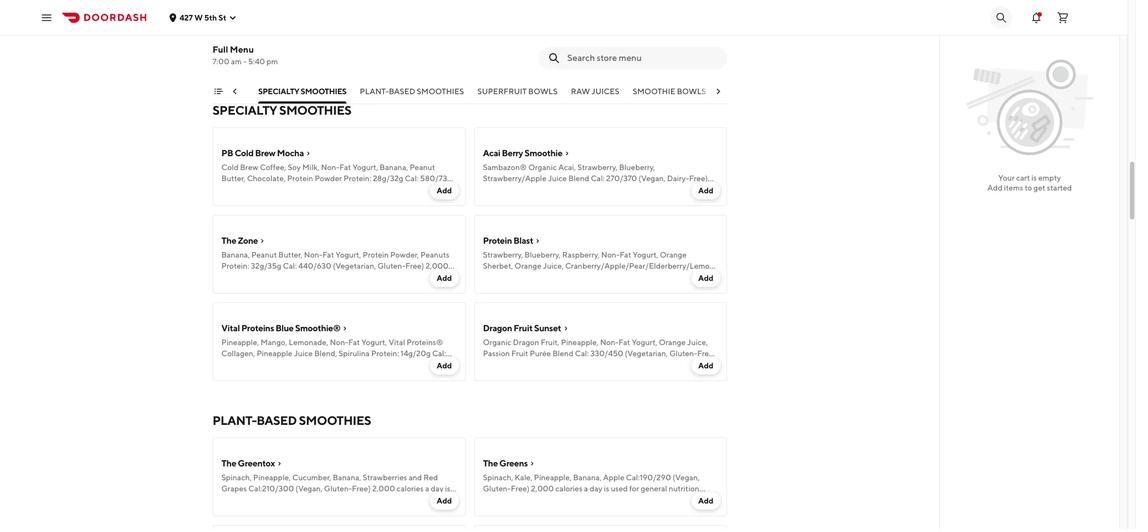 Task type: describe. For each thing, give the bounding box(es) containing it.
1 vertical spatial based
[[257, 414, 297, 428]]

scroll menu navigation right image
[[714, 87, 723, 96]]

raw
[[571, 87, 590, 96]]

shots
[[720, 87, 746, 96]]

greentox
[[238, 458, 275, 469]]

your
[[999, 174, 1015, 182]]

show menu categories image
[[214, 87, 223, 96]]

pb
[[221, 148, 233, 159]]

1 vertical spatial plant-based smoothies
[[213, 414, 371, 428]]

open menu image
[[40, 11, 53, 24]]

pina
[[221, 13, 239, 23]]

0 vertical spatial specialty smoothies
[[258, 87, 347, 96]]

am
[[231, 57, 242, 66]]

pm
[[267, 57, 278, 66]]

5:40
[[248, 57, 265, 66]]

add for acai berry smoothie
[[698, 186, 714, 195]]

your cart is empty add items to get started
[[988, 174, 1072, 192]]

427 w 5th st button
[[169, 13, 238, 22]]

smoothie®
[[295, 323, 341, 334]]

blue
[[276, 323, 294, 334]]

w
[[194, 13, 203, 22]]

bowls for superfruit bowls
[[529, 87, 558, 96]]

smoothie bowls
[[633, 87, 706, 96]]

add for the zone
[[437, 274, 452, 283]]

add button for dragon fruit sunset
[[692, 357, 720, 375]]

add button for the greentox
[[430, 492, 459, 510]]

1 vertical spatial specialty
[[213, 103, 277, 118]]

-
[[243, 57, 247, 66]]

1 vertical spatial specialty smoothies
[[213, 103, 352, 118]]

smoothie
[[525, 148, 563, 159]]

the greentox
[[221, 458, 275, 469]]

add button for protein blast
[[692, 269, 720, 287]]

1 vertical spatial plant-
[[213, 414, 257, 428]]

0 items, open order cart image
[[1057, 11, 1070, 24]]

pina cool-ada
[[221, 13, 279, 23]]

bowls for smoothie bowls
[[677, 87, 706, 96]]

add for dragon fruit sunset
[[698, 361, 714, 370]]

cart
[[1017, 174, 1030, 182]]

items
[[1004, 184, 1024, 192]]

to
[[1025, 184, 1032, 192]]

based inside button
[[389, 87, 415, 96]]

the zone
[[221, 236, 258, 246]]

superfruit bowls button
[[478, 86, 558, 104]]

brew
[[255, 148, 275, 159]]

add for pb cold brew mocha
[[437, 186, 452, 195]]

the for the greens
[[483, 458, 498, 469]]

add button for pb cold brew mocha
[[430, 182, 459, 200]]

add button for vital proteins blue smoothie®
[[430, 357, 459, 375]]

the for the greentox
[[221, 458, 236, 469]]

add button for acai berry smoothie
[[692, 182, 720, 200]]

classic smoothies
[[163, 87, 245, 96]]

0 vertical spatial specialty
[[258, 87, 299, 96]]

427 w 5th st
[[180, 13, 226, 22]]

shots button
[[720, 86, 746, 104]]

scroll menu navigation left image
[[230, 87, 239, 96]]

st
[[219, 13, 226, 22]]



Task type: vqa. For each thing, say whether or not it's contained in the screenshot.
SMOOTHIE BOWLS's BOWLS
yes



Task type: locate. For each thing, give the bounding box(es) containing it.
the greens
[[483, 458, 528, 469]]

plant-based smoothies
[[360, 87, 464, 96], [213, 414, 371, 428]]

0 horizontal spatial based
[[257, 414, 297, 428]]

add for vital proteins blue smoothie®
[[437, 361, 452, 370]]

empty
[[1039, 174, 1061, 182]]

specialty smoothies up mocha
[[213, 103, 352, 118]]

7:00
[[213, 57, 229, 66]]

superfruit
[[478, 87, 527, 96]]

bowls inside button
[[677, 87, 706, 96]]

proteins
[[241, 323, 274, 334]]

0 vertical spatial based
[[389, 87, 415, 96]]

juices
[[592, 87, 620, 96]]

bowls left scroll menu navigation right icon
[[677, 87, 706, 96]]

1 horizontal spatial plant-
[[360, 87, 389, 96]]

fruit
[[514, 323, 533, 334]]

menu
[[230, 44, 254, 55]]

the left greentox
[[221, 458, 236, 469]]

add for protein blast
[[698, 274, 714, 283]]

bowls inside button
[[529, 87, 558, 96]]

plant-
[[360, 87, 389, 96], [213, 414, 257, 428]]

ada
[[263, 13, 279, 23]]

dragon fruit sunset
[[483, 323, 561, 334]]

plant-based smoothies button
[[360, 86, 464, 104]]

acai
[[483, 148, 500, 159]]

raw juices button
[[571, 86, 620, 104]]

the left the zone
[[221, 236, 236, 246]]

classic
[[163, 87, 196, 96]]

add for the greens
[[698, 497, 714, 506]]

1 horizontal spatial based
[[389, 87, 415, 96]]

based
[[389, 87, 415, 96], [257, 414, 297, 428]]

specialty down 'scroll menu navigation left' image
[[213, 103, 277, 118]]

add button for the zone
[[430, 269, 459, 287]]

zone
[[238, 236, 258, 246]]

bowls left raw
[[529, 87, 558, 96]]

protein
[[483, 236, 512, 246]]

add for the greentox
[[437, 497, 452, 506]]

mocha
[[277, 148, 304, 159]]

classic smoothies button
[[163, 86, 245, 104]]

0 horizontal spatial bowls
[[529, 87, 558, 96]]

notification bell image
[[1030, 11, 1043, 24]]

cool-
[[241, 13, 263, 23]]

berry
[[502, 148, 523, 159]]

greens
[[500, 458, 528, 469]]

is
[[1032, 174, 1037, 182]]

the left the greens on the left bottom
[[483, 458, 498, 469]]

raw juices
[[571, 87, 620, 96]]

pb cold brew mocha
[[221, 148, 304, 159]]

2 bowls from the left
[[677, 87, 706, 96]]

acai berry smoothie
[[483, 148, 563, 159]]

Item Search search field
[[567, 52, 718, 64]]

cold
[[235, 148, 254, 159]]

add button for the greens
[[692, 492, 720, 510]]

vital proteins blue smoothie®
[[221, 323, 341, 334]]

get
[[1034, 184, 1046, 192]]

blast
[[514, 236, 533, 246]]

427
[[180, 13, 193, 22]]

bowls
[[529, 87, 558, 96], [677, 87, 706, 96]]

plant- inside button
[[360, 87, 389, 96]]

1 horizontal spatial bowls
[[677, 87, 706, 96]]

specialty smoothies down pm
[[258, 87, 347, 96]]

add inside your cart is empty add items to get started
[[988, 184, 1003, 192]]

protein blast
[[483, 236, 533, 246]]

superfruit bowls
[[478, 87, 558, 96]]

started
[[1047, 184, 1072, 192]]

0 vertical spatial plant-
[[360, 87, 389, 96]]

smoothie bowls button
[[633, 86, 706, 104]]

5th
[[204, 13, 217, 22]]

smoothies
[[198, 87, 245, 96], [301, 87, 347, 96], [417, 87, 464, 96], [279, 103, 352, 118], [299, 414, 371, 428]]

specialty
[[258, 87, 299, 96], [213, 103, 277, 118]]

specialty down pm
[[258, 87, 299, 96]]

full
[[213, 44, 228, 55]]

sunset
[[534, 323, 561, 334]]

full menu 7:00 am - 5:40 pm
[[213, 44, 278, 66]]

add button
[[430, 182, 459, 200], [692, 182, 720, 200], [430, 269, 459, 287], [692, 269, 720, 287], [430, 357, 459, 375], [692, 357, 720, 375], [430, 492, 459, 510], [692, 492, 720, 510]]

the
[[221, 236, 236, 246], [221, 458, 236, 469], [483, 458, 498, 469]]

0 vertical spatial plant-based smoothies
[[360, 87, 464, 96]]

specialty smoothies
[[258, 87, 347, 96], [213, 103, 352, 118]]

smoothie
[[633, 87, 676, 96]]

dragon
[[483, 323, 512, 334]]

vital
[[221, 323, 240, 334]]

the for the zone
[[221, 236, 236, 246]]

0 horizontal spatial plant-
[[213, 414, 257, 428]]

add
[[988, 184, 1003, 192], [437, 186, 452, 195], [698, 186, 714, 195], [437, 274, 452, 283], [698, 274, 714, 283], [437, 361, 452, 370], [698, 361, 714, 370], [437, 497, 452, 506], [698, 497, 714, 506]]

1 bowls from the left
[[529, 87, 558, 96]]



